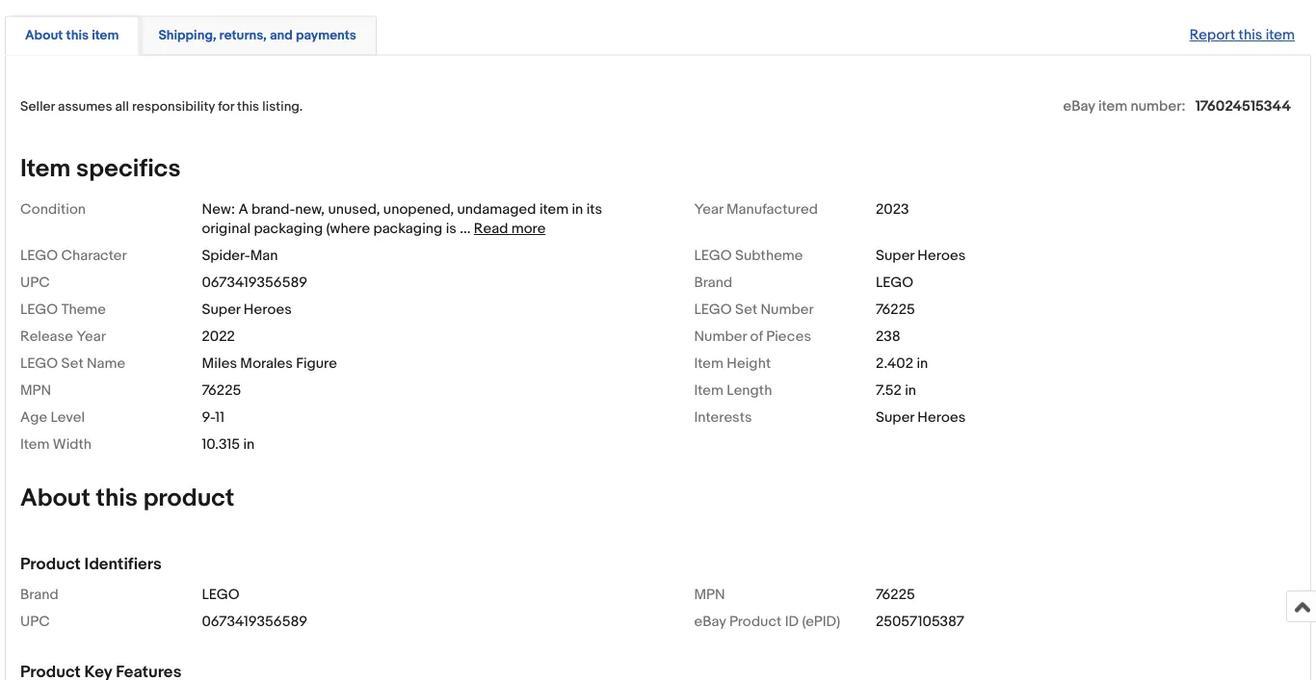 Task type: vqa. For each thing, say whether or not it's contained in the screenshot.
Need More Help?
no



Task type: describe. For each thing, give the bounding box(es) containing it.
in for 10.315 in
[[243, 436, 255, 454]]

in inside new: a brand-new, unused, unopened, undamaged item in its original packaging (where packaging is ...
[[572, 201, 583, 219]]

25057105387
[[876, 614, 965, 631]]

about this product
[[20, 484, 234, 514]]

lego character
[[20, 248, 127, 265]]

item inside new: a brand-new, unused, unopened, undamaged item in its original packaging (where packaging is ...
[[540, 201, 569, 219]]

returns,
[[219, 28, 267, 44]]

payments
[[296, 28, 356, 44]]

its
[[587, 201, 602, 219]]

brand-
[[251, 201, 295, 219]]

11
[[215, 409, 225, 427]]

9-
[[202, 409, 215, 427]]

seller
[[20, 99, 55, 116]]

number:
[[1131, 98, 1186, 116]]

2023
[[876, 201, 909, 219]]

number of pieces
[[694, 329, 811, 346]]

of
[[750, 329, 763, 346]]

about this item
[[25, 28, 119, 44]]

lego for lego set name
[[20, 356, 58, 373]]

undamaged
[[457, 201, 536, 219]]

7.52 in
[[876, 383, 916, 400]]

age
[[20, 409, 47, 427]]

unused,
[[328, 201, 380, 219]]

lego for lego set number
[[694, 302, 732, 319]]

0 horizontal spatial year
[[76, 329, 106, 346]]

1 packaging from the left
[[254, 221, 323, 238]]

id
[[785, 614, 799, 631]]

report this item
[[1190, 27, 1295, 44]]

set for name
[[61, 356, 83, 373]]

release
[[20, 329, 73, 346]]

interests
[[694, 409, 752, 427]]

lego for lego theme
[[20, 302, 58, 319]]

theme
[[61, 302, 106, 319]]

shipping,
[[158, 28, 216, 44]]

item width
[[20, 436, 92, 454]]

and
[[270, 28, 293, 44]]

1 vertical spatial product
[[729, 614, 782, 631]]

1 horizontal spatial number
[[761, 302, 814, 319]]

report
[[1190, 27, 1236, 44]]

new,
[[295, 201, 325, 219]]

...
[[460, 221, 471, 238]]

shipping, returns, and payments
[[158, 28, 356, 44]]

spider-
[[202, 248, 250, 265]]

age level
[[20, 409, 85, 427]]

upc for ebay product id (epid)
[[20, 614, 50, 631]]

assumes
[[58, 99, 112, 116]]

morales
[[240, 356, 293, 373]]

man
[[250, 248, 278, 265]]

lego for lego subtheme
[[694, 248, 732, 265]]

(epid)
[[802, 614, 840, 631]]

height
[[727, 356, 771, 373]]

tab list containing about this item
[[5, 13, 1312, 56]]

responsibility
[[132, 99, 215, 116]]

238
[[876, 329, 901, 346]]

ebay for ebay item number: 176024515344
[[1063, 98, 1095, 116]]

spider-man
[[202, 248, 278, 265]]

a
[[238, 201, 248, 219]]

about this item button
[[25, 27, 119, 45]]

lego set name
[[20, 356, 125, 373]]

product
[[143, 484, 234, 514]]

new: a brand-new, unused, unopened, undamaged item in its original packaging (where packaging is ...
[[202, 201, 602, 238]]

2 vertical spatial super heroes
[[876, 409, 966, 427]]

item for item length
[[694, 383, 724, 400]]

item specifics
[[20, 155, 181, 184]]

pieces
[[766, 329, 811, 346]]

product identifiers
[[20, 555, 162, 575]]

2.402
[[876, 356, 914, 373]]

release year
[[20, 329, 106, 346]]

set for number
[[735, 302, 758, 319]]

read more
[[474, 221, 546, 238]]

this for report this item
[[1239, 27, 1263, 44]]

0 vertical spatial mpn
[[20, 383, 51, 400]]

about for about this product
[[20, 484, 90, 514]]

super for subtheme
[[876, 248, 915, 265]]

super heroes for theme
[[202, 302, 292, 319]]



Task type: locate. For each thing, give the bounding box(es) containing it.
manufactured
[[727, 201, 818, 219]]

1 vertical spatial brand
[[20, 587, 58, 604]]

1 horizontal spatial ebay
[[1063, 98, 1095, 116]]

mpn up 'age'
[[20, 383, 51, 400]]

seller assumes all responsibility for this listing.
[[20, 99, 303, 116]]

1 vertical spatial ebay
[[694, 614, 726, 631]]

0 horizontal spatial packaging
[[254, 221, 323, 238]]

item up condition
[[20, 155, 71, 184]]

product
[[20, 555, 81, 575], [729, 614, 782, 631]]

2 vertical spatial heroes
[[918, 409, 966, 427]]

super heroes down 2023
[[876, 248, 966, 265]]

in for 7.52 in
[[905, 383, 916, 400]]

0 vertical spatial about
[[25, 28, 63, 44]]

1 horizontal spatial product
[[729, 614, 782, 631]]

about inside button
[[25, 28, 63, 44]]

year manufactured
[[694, 201, 818, 219]]

report this item link
[[1180, 17, 1305, 54]]

this inside button
[[66, 28, 89, 44]]

figure
[[296, 356, 337, 373]]

heroes for theme
[[244, 302, 292, 319]]

item
[[1266, 27, 1295, 44], [92, 28, 119, 44], [1098, 98, 1128, 116], [540, 201, 569, 219]]

item for item height
[[694, 356, 724, 373]]

number up item height
[[694, 329, 747, 346]]

upc for brand
[[20, 275, 50, 292]]

item down 'age'
[[20, 436, 50, 454]]

super down the 7.52 in
[[876, 409, 915, 427]]

2022
[[202, 329, 235, 346]]

76225 for super heroes
[[876, 302, 915, 319]]

0673419356589
[[202, 275, 308, 292], [202, 614, 308, 631]]

1 vertical spatial upc
[[20, 614, 50, 631]]

item for item specifics
[[20, 155, 71, 184]]

upc down product identifiers
[[20, 614, 50, 631]]

this for about this item
[[66, 28, 89, 44]]

lego theme
[[20, 302, 106, 319]]

mpn
[[20, 383, 51, 400], [694, 587, 725, 604]]

about for about this item
[[25, 28, 63, 44]]

item for item width
[[20, 436, 50, 454]]

heroes
[[918, 248, 966, 265], [244, 302, 292, 319], [918, 409, 966, 427]]

0 vertical spatial heroes
[[918, 248, 966, 265]]

0 horizontal spatial brand
[[20, 587, 58, 604]]

year up lego subtheme
[[694, 201, 723, 219]]

item length
[[694, 383, 772, 400]]

0 vertical spatial brand
[[694, 275, 732, 292]]

1 horizontal spatial brand
[[694, 275, 732, 292]]

identifiers
[[84, 555, 162, 575]]

1 0673419356589 from the top
[[202, 275, 308, 292]]

2 upc from the top
[[20, 614, 50, 631]]

1 vertical spatial about
[[20, 484, 90, 514]]

specifics
[[76, 155, 181, 184]]

upc up lego theme
[[20, 275, 50, 292]]

product left identifiers
[[20, 555, 81, 575]]

1 upc from the top
[[20, 275, 50, 292]]

item left the number:
[[1098, 98, 1128, 116]]

2 0673419356589 from the top
[[202, 614, 308, 631]]

(where
[[326, 221, 370, 238]]

1 vertical spatial mpn
[[694, 587, 725, 604]]

packaging down unopened,
[[373, 221, 443, 238]]

ebay product id (epid)
[[694, 614, 840, 631]]

about
[[25, 28, 63, 44], [20, 484, 90, 514]]

0 vertical spatial super heroes
[[876, 248, 966, 265]]

miles morales figure
[[202, 356, 337, 373]]

0 horizontal spatial ebay
[[694, 614, 726, 631]]

super
[[876, 248, 915, 265], [202, 302, 240, 319], [876, 409, 915, 427]]

listing.
[[262, 99, 303, 116]]

lego subtheme
[[694, 248, 803, 265]]

item inside button
[[92, 28, 119, 44]]

2.402 in
[[876, 356, 928, 373]]

item
[[20, 155, 71, 184], [694, 356, 724, 373], [694, 383, 724, 400], [20, 436, 50, 454]]

this right for
[[237, 99, 259, 116]]

miles
[[202, 356, 237, 373]]

1 vertical spatial number
[[694, 329, 747, 346]]

super up 2022
[[202, 302, 240, 319]]

super for theme
[[202, 302, 240, 319]]

set
[[735, 302, 758, 319], [61, 356, 83, 373]]

7.52
[[876, 383, 902, 400]]

76225 up "11"
[[202, 383, 241, 400]]

ebay
[[1063, 98, 1095, 116], [694, 614, 726, 631]]

1 vertical spatial 0673419356589
[[202, 614, 308, 631]]

shipping, returns, and payments button
[[158, 27, 356, 45]]

0 vertical spatial year
[[694, 201, 723, 219]]

0 vertical spatial set
[[735, 302, 758, 319]]

level
[[51, 409, 85, 427]]

set up the number of pieces
[[735, 302, 758, 319]]

0673419356589 for brand
[[202, 275, 308, 292]]

super heroes for subtheme
[[876, 248, 966, 265]]

super heroes
[[876, 248, 966, 265], [202, 302, 292, 319], [876, 409, 966, 427]]

0 vertical spatial ebay
[[1063, 98, 1095, 116]]

is
[[446, 221, 457, 238]]

this up assumes
[[66, 28, 89, 44]]

this right report
[[1239, 27, 1263, 44]]

1 vertical spatial super
[[202, 302, 240, 319]]

length
[[727, 383, 772, 400]]

76225 for lego
[[876, 587, 915, 604]]

for
[[218, 99, 234, 116]]

0 horizontal spatial mpn
[[20, 383, 51, 400]]

this for about this product
[[96, 484, 138, 514]]

number
[[761, 302, 814, 319], [694, 329, 747, 346]]

10.315
[[202, 436, 240, 454]]

9-11
[[202, 409, 225, 427]]

0 vertical spatial number
[[761, 302, 814, 319]]

width
[[53, 436, 92, 454]]

year down 'theme'
[[76, 329, 106, 346]]

name
[[87, 356, 125, 373]]

unopened,
[[383, 201, 454, 219]]

brand
[[694, 275, 732, 292], [20, 587, 58, 604]]

item height
[[694, 356, 771, 373]]

set down release year
[[61, 356, 83, 373]]

subtheme
[[735, 248, 803, 265]]

item up item length at the bottom right of page
[[694, 356, 724, 373]]

brand down product identifiers
[[20, 587, 58, 604]]

original
[[202, 221, 251, 238]]

2 vertical spatial 76225
[[876, 587, 915, 604]]

in
[[572, 201, 583, 219], [917, 356, 928, 373], [905, 383, 916, 400], [243, 436, 255, 454]]

0673419356589 for ebay product id (epid)
[[202, 614, 308, 631]]

about up "seller"
[[25, 28, 63, 44]]

ebay for ebay product id (epid)
[[694, 614, 726, 631]]

year
[[694, 201, 723, 219], [76, 329, 106, 346]]

1 vertical spatial year
[[76, 329, 106, 346]]

brand down lego subtheme
[[694, 275, 732, 292]]

number up pieces
[[761, 302, 814, 319]]

mpn up ebay product id (epid)
[[694, 587, 725, 604]]

super heroes up 2022
[[202, 302, 292, 319]]

1 vertical spatial set
[[61, 356, 83, 373]]

ebay left id
[[694, 614, 726, 631]]

in left its
[[572, 201, 583, 219]]

this up identifiers
[[96, 484, 138, 514]]

all
[[115, 99, 129, 116]]

1 vertical spatial 76225
[[202, 383, 241, 400]]

this
[[1239, 27, 1263, 44], [66, 28, 89, 44], [237, 99, 259, 116], [96, 484, 138, 514]]

new:
[[202, 201, 235, 219]]

0 horizontal spatial set
[[61, 356, 83, 373]]

0 vertical spatial 0673419356589
[[202, 275, 308, 292]]

in right the 2.402
[[917, 356, 928, 373]]

read
[[474, 221, 508, 238]]

0 horizontal spatial number
[[694, 329, 747, 346]]

about down item width
[[20, 484, 90, 514]]

super down 2023
[[876, 248, 915, 265]]

1 horizontal spatial packaging
[[373, 221, 443, 238]]

read more button
[[474, 221, 546, 238]]

1 horizontal spatial year
[[694, 201, 723, 219]]

item up interests at the bottom right of the page
[[694, 383, 724, 400]]

item up the all
[[92, 28, 119, 44]]

lego for lego character
[[20, 248, 58, 265]]

0 vertical spatial upc
[[20, 275, 50, 292]]

1 vertical spatial heroes
[[244, 302, 292, 319]]

more
[[511, 221, 546, 238]]

176024515344
[[1196, 98, 1291, 116]]

tab list
[[5, 13, 1312, 56]]

character
[[61, 248, 127, 265]]

1 vertical spatial super heroes
[[202, 302, 292, 319]]

item right report
[[1266, 27, 1295, 44]]

item up more
[[540, 201, 569, 219]]

1 horizontal spatial set
[[735, 302, 758, 319]]

10.315 in
[[202, 436, 255, 454]]

lego set number
[[694, 302, 814, 319]]

condition
[[20, 201, 86, 219]]

super heroes down the 7.52 in
[[876, 409, 966, 427]]

76225 up 238
[[876, 302, 915, 319]]

2 packaging from the left
[[373, 221, 443, 238]]

1 horizontal spatial mpn
[[694, 587, 725, 604]]

packaging down brand-
[[254, 221, 323, 238]]

0 vertical spatial super
[[876, 248, 915, 265]]

ebay left the number:
[[1063, 98, 1095, 116]]

in for 2.402 in
[[917, 356, 928, 373]]

in right 7.52
[[905, 383, 916, 400]]

0 vertical spatial 76225
[[876, 302, 915, 319]]

product left id
[[729, 614, 782, 631]]

in right 10.315
[[243, 436, 255, 454]]

0 horizontal spatial product
[[20, 555, 81, 575]]

ebay item number: 176024515344
[[1063, 98, 1291, 116]]

76225 up the 25057105387 at the bottom
[[876, 587, 915, 604]]

heroes for subtheme
[[918, 248, 966, 265]]

2 vertical spatial super
[[876, 409, 915, 427]]

0 vertical spatial product
[[20, 555, 81, 575]]



